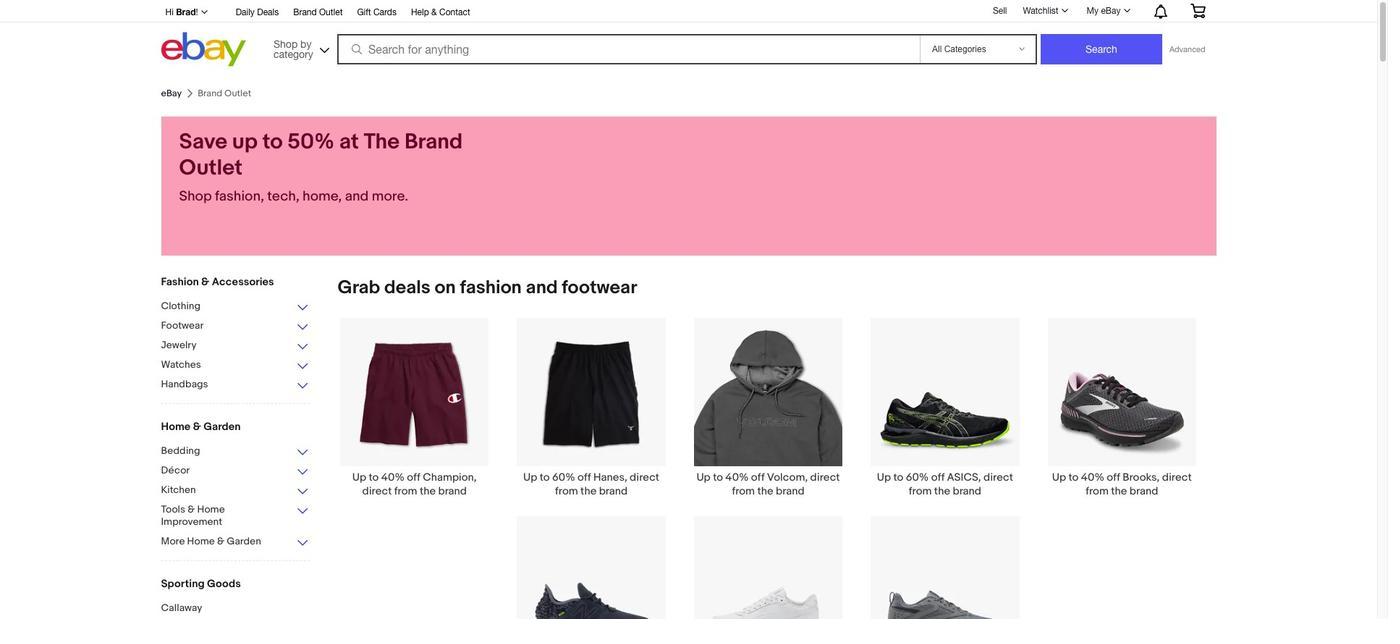 Task type: describe. For each thing, give the bounding box(es) containing it.
clothing
[[161, 300, 201, 312]]

help
[[411, 7, 429, 17]]

brand for brooks,
[[1130, 485, 1159, 498]]

none submit inside "shop by category" banner
[[1041, 34, 1163, 64]]

the for brooks,
[[1112, 485, 1128, 498]]

save up to 50% at the brand outlet shop fashion, tech, home, and more.
[[179, 129, 463, 205]]

more home & garden button
[[161, 535, 310, 549]]

daily deals
[[236, 7, 279, 17]]

cards
[[374, 7, 397, 17]]

kitchen
[[161, 484, 196, 496]]

brand for volcom,
[[776, 485, 805, 498]]

to for up to 40% off brooks, direct from the brand
[[1069, 471, 1079, 485]]

sell
[[993, 6, 1008, 16]]

outlet inside 'account' navigation
[[319, 7, 343, 17]]

bedding
[[161, 445, 200, 457]]

tech,
[[267, 188, 300, 205]]

to for up to 60% off hanes, direct from the brand
[[540, 471, 550, 485]]

40% for brooks,
[[1082, 471, 1105, 485]]

daily deals link
[[236, 5, 279, 21]]

bedding button
[[161, 445, 310, 458]]

from for brooks,
[[1086, 485, 1109, 498]]

the for volcom,
[[758, 485, 774, 498]]

watchlist
[[1024, 6, 1059, 16]]

up
[[232, 129, 258, 155]]

callaway link
[[161, 602, 310, 615]]

1 vertical spatial and
[[526, 277, 558, 299]]

the for champion,
[[420, 485, 436, 498]]

bedding décor kitchen tools & home improvement more home & garden
[[161, 445, 261, 547]]

from for champion,
[[394, 485, 417, 498]]

to inside save up to 50% at the brand outlet shop fashion, tech, home, and more.
[[263, 129, 283, 155]]

décor button
[[161, 464, 310, 478]]

save up to 50% at the brand outlet main content
[[150, 82, 1228, 619]]

sell link
[[987, 6, 1014, 16]]

up to 40% off champion, direct from the brand link
[[326, 317, 503, 498]]

fashion,
[[215, 188, 264, 205]]

accessories
[[212, 275, 274, 289]]

up to 60% off asics, direct from the brand
[[877, 471, 1014, 498]]

gift cards
[[357, 7, 397, 17]]

home & garden
[[161, 420, 241, 434]]

50%
[[288, 129, 335, 155]]

up to 40% off volcom, direct from the brand
[[697, 471, 840, 498]]

direct for up to 60% off hanes, direct from the brand
[[630, 471, 660, 485]]

décor
[[161, 464, 190, 476]]

from for hanes,
[[555, 485, 578, 498]]

gift
[[357, 7, 371, 17]]

footwear
[[562, 277, 638, 299]]

tools
[[161, 503, 185, 516]]

to for up to 40% off volcom, direct from the brand
[[713, 471, 723, 485]]

contact
[[440, 7, 470, 17]]

help & contact
[[411, 7, 470, 17]]

fashion
[[161, 275, 199, 289]]

tools & home improvement button
[[161, 503, 310, 529]]

1 vertical spatial home
[[197, 503, 225, 516]]

footwear button
[[161, 319, 310, 333]]

shop by category button
[[267, 32, 332, 63]]

handbags button
[[161, 378, 310, 392]]

jewelry button
[[161, 339, 310, 353]]

off for brooks,
[[1107, 471, 1121, 485]]

60% for hanes,
[[553, 471, 575, 485]]

off for asics,
[[932, 471, 945, 485]]

category
[[274, 48, 313, 60]]

off for champion,
[[407, 471, 421, 485]]

help & contact link
[[411, 5, 470, 21]]

up to 60% off hanes, direct from the brand
[[524, 471, 660, 498]]

up for up to 40% off volcom, direct from the brand
[[697, 471, 711, 485]]

by
[[301, 38, 312, 50]]

fashion
[[460, 277, 522, 299]]

account navigation
[[157, 0, 1217, 22]]

my ebay link
[[1079, 2, 1137, 20]]

brooks,
[[1123, 471, 1160, 485]]

brand inside 'account' navigation
[[293, 7, 317, 17]]

improvement
[[161, 516, 222, 528]]

hanes,
[[594, 471, 628, 485]]

60% for asics,
[[906, 471, 929, 485]]

home,
[[303, 188, 342, 205]]

asics,
[[948, 471, 982, 485]]

more
[[161, 535, 185, 547]]

direct for up to 60% off asics, direct from the brand
[[984, 471, 1014, 485]]

ebay inside save up to 50% at the brand outlet main content
[[161, 88, 182, 99]]

deals
[[257, 7, 279, 17]]

sporting
[[161, 577, 205, 591]]

up to 60% off asics, direct from the brand link
[[857, 317, 1034, 498]]

more.
[[372, 188, 408, 205]]

at
[[339, 129, 359, 155]]

40% for volcom,
[[726, 471, 749, 485]]

champion,
[[423, 471, 477, 485]]



Task type: vqa. For each thing, say whether or not it's contained in the screenshot.
To inside Up to 40% off Brooks, direct from the brand
yes



Task type: locate. For each thing, give the bounding box(es) containing it.
1 vertical spatial outlet
[[179, 155, 243, 181]]

Search for anything text field
[[340, 35, 917, 63]]

up inside up to 40% off champion, direct from the brand
[[353, 471, 367, 485]]

1 horizontal spatial and
[[526, 277, 558, 299]]

brand inside up to 40% off champion, direct from the brand
[[438, 485, 467, 498]]

5 off from the left
[[1107, 471, 1121, 485]]

from left asics,
[[909, 485, 932, 498]]

ebay right my
[[1102, 6, 1121, 16]]

40% for champion,
[[381, 471, 405, 485]]

from inside up to 40% off champion, direct from the brand
[[394, 485, 417, 498]]

clothing button
[[161, 300, 310, 314]]

brand for hanes,
[[599, 485, 628, 498]]

direct for up to 40% off champion, direct from the brand
[[362, 485, 392, 498]]

off inside up to 40% off champion, direct from the brand
[[407, 471, 421, 485]]

0 vertical spatial shop
[[274, 38, 298, 50]]

2 the from the left
[[581, 485, 597, 498]]

from left champion,
[[394, 485, 417, 498]]

jewelry
[[161, 339, 197, 351]]

footwear
[[161, 319, 204, 332]]

0 horizontal spatial brand
[[293, 7, 317, 17]]

& for garden
[[193, 420, 201, 434]]

list containing up to 40% off champion, direct from the brand
[[320, 317, 1217, 619]]

off
[[407, 471, 421, 485], [578, 471, 591, 485], [752, 471, 765, 485], [932, 471, 945, 485], [1107, 471, 1121, 485]]

garden down tools & home improvement dropdown button
[[227, 535, 261, 547]]

the inside up to 40% off volcom, direct from the brand
[[758, 485, 774, 498]]

2 60% from the left
[[906, 471, 929, 485]]

grab
[[338, 277, 380, 299]]

and
[[345, 188, 369, 205], [526, 277, 558, 299]]

from for volcom,
[[732, 485, 755, 498]]

from left brooks,
[[1086, 485, 1109, 498]]

5 up from the left
[[1053, 471, 1067, 485]]

& for accessories
[[201, 275, 210, 289]]

hi brad !
[[165, 7, 198, 17]]

daily
[[236, 7, 255, 17]]

1 horizontal spatial 40%
[[726, 471, 749, 485]]

off for volcom,
[[752, 471, 765, 485]]

off left volcom,
[[752, 471, 765, 485]]

to inside up to 40% off volcom, direct from the brand
[[713, 471, 723, 485]]

1 40% from the left
[[381, 471, 405, 485]]

1 vertical spatial ebay
[[161, 88, 182, 99]]

60% inside up to 60% off asics, direct from the brand
[[906, 471, 929, 485]]

40% inside up to 40% off volcom, direct from the brand
[[726, 471, 749, 485]]

up to 60% off hanes, direct from the brand link
[[503, 317, 680, 498]]

brand inside up to 60% off asics, direct from the brand
[[953, 485, 982, 498]]

0 horizontal spatial 40%
[[381, 471, 405, 485]]

1 horizontal spatial shop
[[274, 38, 298, 50]]

shop inside shop by category
[[274, 38, 298, 50]]

and right fashion
[[526, 277, 558, 299]]

3 from from the left
[[732, 485, 755, 498]]

shop inside save up to 50% at the brand outlet shop fashion, tech, home, and more.
[[179, 188, 212, 205]]

& for contact
[[432, 7, 437, 17]]

on
[[435, 277, 456, 299]]

brand for champion,
[[438, 485, 467, 498]]

2 from from the left
[[555, 485, 578, 498]]

off left hanes,
[[578, 471, 591, 485]]

advanced link
[[1163, 35, 1213, 64]]

direct
[[630, 471, 660, 485], [811, 471, 840, 485], [984, 471, 1014, 485], [1163, 471, 1192, 485], [362, 485, 392, 498]]

3 brand from the left
[[776, 485, 805, 498]]

the for hanes,
[[581, 485, 597, 498]]

to inside up to 60% off asics, direct from the brand
[[894, 471, 904, 485]]

0 vertical spatial home
[[161, 420, 191, 434]]

direct inside up to 40% off volcom, direct from the brand
[[811, 471, 840, 485]]

1 vertical spatial brand
[[405, 129, 463, 155]]

up inside up to 60% off asics, direct from the brand
[[877, 471, 891, 485]]

3 up from the left
[[697, 471, 711, 485]]

5 from from the left
[[1086, 485, 1109, 498]]

shop
[[274, 38, 298, 50], [179, 188, 212, 205]]

40% left volcom,
[[726, 471, 749, 485]]

5 the from the left
[[1112, 485, 1128, 498]]

garden up bedding dropdown button
[[204, 420, 241, 434]]

list inside save up to 50% at the brand outlet main content
[[320, 317, 1217, 619]]

gift cards link
[[357, 5, 397, 21]]

3 off from the left
[[752, 471, 765, 485]]

ebay inside 'account' navigation
[[1102, 6, 1121, 16]]

outlet inside save up to 50% at the brand outlet shop fashion, tech, home, and more.
[[179, 155, 243, 181]]

1 horizontal spatial ebay
[[1102, 6, 1121, 16]]

garden
[[204, 420, 241, 434], [227, 535, 261, 547]]

from inside up to 40% off brooks, direct from the brand
[[1086, 485, 1109, 498]]

5 brand from the left
[[1130, 485, 1159, 498]]

0 vertical spatial outlet
[[319, 7, 343, 17]]

& inside help & contact link
[[432, 7, 437, 17]]

from for asics,
[[909, 485, 932, 498]]

2 off from the left
[[578, 471, 591, 485]]

fashion & accessories
[[161, 275, 274, 289]]

0 vertical spatial brand
[[293, 7, 317, 17]]

up
[[353, 471, 367, 485], [524, 471, 538, 485], [697, 471, 711, 485], [877, 471, 891, 485], [1053, 471, 1067, 485]]

list
[[320, 317, 1217, 619]]

0 vertical spatial and
[[345, 188, 369, 205]]

40% left champion,
[[381, 471, 405, 485]]

the inside up to 40% off brooks, direct from the brand
[[1112, 485, 1128, 498]]

3 the from the left
[[758, 485, 774, 498]]

1 60% from the left
[[553, 471, 575, 485]]

off left brooks,
[[1107, 471, 1121, 485]]

goods
[[207, 577, 241, 591]]

direct inside up to 60% off hanes, direct from the brand
[[630, 471, 660, 485]]

outlet
[[319, 7, 343, 17], [179, 155, 243, 181]]

from
[[394, 485, 417, 498], [555, 485, 578, 498], [732, 485, 755, 498], [909, 485, 932, 498], [1086, 485, 1109, 498]]

watches button
[[161, 358, 310, 372]]

0 vertical spatial ebay
[[1102, 6, 1121, 16]]

from inside up to 40% off volcom, direct from the brand
[[732, 485, 755, 498]]

2 horizontal spatial 40%
[[1082, 471, 1105, 485]]

1 off from the left
[[407, 471, 421, 485]]

volcom,
[[767, 471, 808, 485]]

0 horizontal spatial ebay
[[161, 88, 182, 99]]

direct inside up to 40% off brooks, direct from the brand
[[1163, 471, 1192, 485]]

home
[[161, 420, 191, 434], [197, 503, 225, 516], [187, 535, 215, 547]]

1 vertical spatial garden
[[227, 535, 261, 547]]

ebay up the save in the left top of the page
[[161, 88, 182, 99]]

1 the from the left
[[420, 485, 436, 498]]

brand outlet link
[[293, 5, 343, 21]]

the for asics,
[[935, 485, 951, 498]]

from left volcom,
[[732, 485, 755, 498]]

off inside up to 40% off volcom, direct from the brand
[[752, 471, 765, 485]]

to inside up to 40% off brooks, direct from the brand
[[1069, 471, 1079, 485]]

the inside up to 60% off hanes, direct from the brand
[[581, 485, 597, 498]]

40% inside up to 40% off champion, direct from the brand
[[381, 471, 405, 485]]

2 brand from the left
[[599, 485, 628, 498]]

!
[[196, 7, 198, 17]]

from inside up to 60% off hanes, direct from the brand
[[555, 485, 578, 498]]

40% left brooks,
[[1082, 471, 1105, 485]]

brand outlet
[[293, 7, 343, 17]]

home down improvement
[[187, 535, 215, 547]]

& up bedding
[[193, 420, 201, 434]]

kitchen button
[[161, 484, 310, 497]]

up for up to 40% off champion, direct from the brand
[[353, 471, 367, 485]]

brand inside save up to 50% at the brand outlet shop fashion, tech, home, and more.
[[405, 129, 463, 155]]

0 horizontal spatial and
[[345, 188, 369, 205]]

the inside up to 40% off champion, direct from the brand
[[420, 485, 436, 498]]

brand inside up to 60% off hanes, direct from the brand
[[599, 485, 628, 498]]

& right the tools
[[188, 503, 195, 516]]

2 vertical spatial home
[[187, 535, 215, 547]]

off left asics,
[[932, 471, 945, 485]]

up to 40% off volcom, direct from the brand link
[[680, 317, 857, 498]]

1 horizontal spatial 60%
[[906, 471, 929, 485]]

callaway
[[161, 602, 202, 614]]

4 from from the left
[[909, 485, 932, 498]]

to for up to 40% off champion, direct from the brand
[[369, 471, 379, 485]]

up to 40% off champion, direct from the brand
[[353, 471, 477, 498]]

0 horizontal spatial 60%
[[553, 471, 575, 485]]

and inside save up to 50% at the brand outlet shop fashion, tech, home, and more.
[[345, 188, 369, 205]]

brad
[[176, 7, 196, 17]]

ebay
[[1102, 6, 1121, 16], [161, 88, 182, 99]]

2 up from the left
[[524, 471, 538, 485]]

hi
[[165, 7, 174, 17]]

2 40% from the left
[[726, 471, 749, 485]]

up for up to 40% off brooks, direct from the brand
[[1053, 471, 1067, 485]]

to inside up to 40% off champion, direct from the brand
[[369, 471, 379, 485]]

home up bedding
[[161, 420, 191, 434]]

ebay link
[[161, 88, 182, 99]]

the inside up to 60% off asics, direct from the brand
[[935, 485, 951, 498]]

outlet up fashion,
[[179, 155, 243, 181]]

60% left hanes,
[[553, 471, 575, 485]]

brand inside up to 40% off volcom, direct from the brand
[[776, 485, 805, 498]]

direct for up to 40% off volcom, direct from the brand
[[811, 471, 840, 485]]

60% inside up to 60% off hanes, direct from the brand
[[553, 471, 575, 485]]

handbags
[[161, 378, 208, 390]]

shop by category banner
[[157, 0, 1217, 70]]

shop left by
[[274, 38, 298, 50]]

up inside up to 40% off volcom, direct from the brand
[[697, 471, 711, 485]]

&
[[432, 7, 437, 17], [201, 275, 210, 289], [193, 420, 201, 434], [188, 503, 195, 516], [217, 535, 225, 547]]

0 horizontal spatial shop
[[179, 188, 212, 205]]

grab deals on fashion and footwear
[[338, 277, 638, 299]]

& right help
[[432, 7, 437, 17]]

& down tools & home improvement dropdown button
[[217, 535, 225, 547]]

off for hanes,
[[578, 471, 591, 485]]

direct inside up to 40% off champion, direct from the brand
[[362, 485, 392, 498]]

4 up from the left
[[877, 471, 891, 485]]

off inside up to 60% off asics, direct from the brand
[[932, 471, 945, 485]]

& right fashion
[[201, 275, 210, 289]]

brand inside up to 40% off brooks, direct from the brand
[[1130, 485, 1159, 498]]

60%
[[553, 471, 575, 485], [906, 471, 929, 485]]

40%
[[381, 471, 405, 485], [726, 471, 749, 485], [1082, 471, 1105, 485]]

direct for up to 40% off brooks, direct from the brand
[[1163, 471, 1192, 485]]

up to 40% off brooks, direct from the brand link
[[1034, 317, 1211, 498]]

off inside up to 60% off hanes, direct from the brand
[[578, 471, 591, 485]]

3 40% from the left
[[1082, 471, 1105, 485]]

sporting goods
[[161, 577, 241, 591]]

4 off from the left
[[932, 471, 945, 485]]

clothing footwear jewelry watches handbags
[[161, 300, 208, 390]]

deals
[[384, 277, 431, 299]]

1 horizontal spatial brand
[[405, 129, 463, 155]]

brand up by
[[293, 7, 317, 17]]

brand right the
[[405, 129, 463, 155]]

up for up to 60% off asics, direct from the brand
[[877, 471, 891, 485]]

and left more.
[[345, 188, 369, 205]]

my
[[1087, 6, 1099, 16]]

60% left asics,
[[906, 471, 929, 485]]

0 vertical spatial garden
[[204, 420, 241, 434]]

1 from from the left
[[394, 485, 417, 498]]

brand
[[438, 485, 467, 498], [599, 485, 628, 498], [776, 485, 805, 498], [953, 485, 982, 498], [1130, 485, 1159, 498]]

1 up from the left
[[353, 471, 367, 485]]

the
[[364, 129, 400, 155]]

watchlist link
[[1016, 2, 1075, 20]]

1 brand from the left
[[438, 485, 467, 498]]

up inside up to 40% off brooks, direct from the brand
[[1053, 471, 1067, 485]]

from left hanes,
[[555, 485, 578, 498]]

to for up to 60% off asics, direct from the brand
[[894, 471, 904, 485]]

watches
[[161, 358, 201, 371]]

your shopping cart image
[[1190, 4, 1207, 18]]

outlet left gift
[[319, 7, 343, 17]]

1 vertical spatial shop
[[179, 188, 212, 205]]

40% inside up to 40% off brooks, direct from the brand
[[1082, 471, 1105, 485]]

4 the from the left
[[935, 485, 951, 498]]

direct inside up to 60% off asics, direct from the brand
[[984, 471, 1014, 485]]

the
[[420, 485, 436, 498], [581, 485, 597, 498], [758, 485, 774, 498], [935, 485, 951, 498], [1112, 485, 1128, 498]]

None submit
[[1041, 34, 1163, 64]]

brand for asics,
[[953, 485, 982, 498]]

up for up to 60% off hanes, direct from the brand
[[524, 471, 538, 485]]

my ebay
[[1087, 6, 1121, 16]]

shop left fashion,
[[179, 188, 212, 205]]

to inside up to 60% off hanes, direct from the brand
[[540, 471, 550, 485]]

4 brand from the left
[[953, 485, 982, 498]]

1 horizontal spatial outlet
[[319, 7, 343, 17]]

save
[[179, 129, 227, 155]]

advanced
[[1170, 45, 1206, 54]]

brand
[[293, 7, 317, 17], [405, 129, 463, 155]]

up inside up to 60% off hanes, direct from the brand
[[524, 471, 538, 485]]

garden inside bedding décor kitchen tools & home improvement more home & garden
[[227, 535, 261, 547]]

from inside up to 60% off asics, direct from the brand
[[909, 485, 932, 498]]

home down kitchen dropdown button
[[197, 503, 225, 516]]

up to 40% off brooks, direct from the brand
[[1053, 471, 1192, 498]]

shop by category
[[274, 38, 313, 60]]

off inside up to 40% off brooks, direct from the brand
[[1107, 471, 1121, 485]]

off left champion,
[[407, 471, 421, 485]]

0 horizontal spatial outlet
[[179, 155, 243, 181]]



